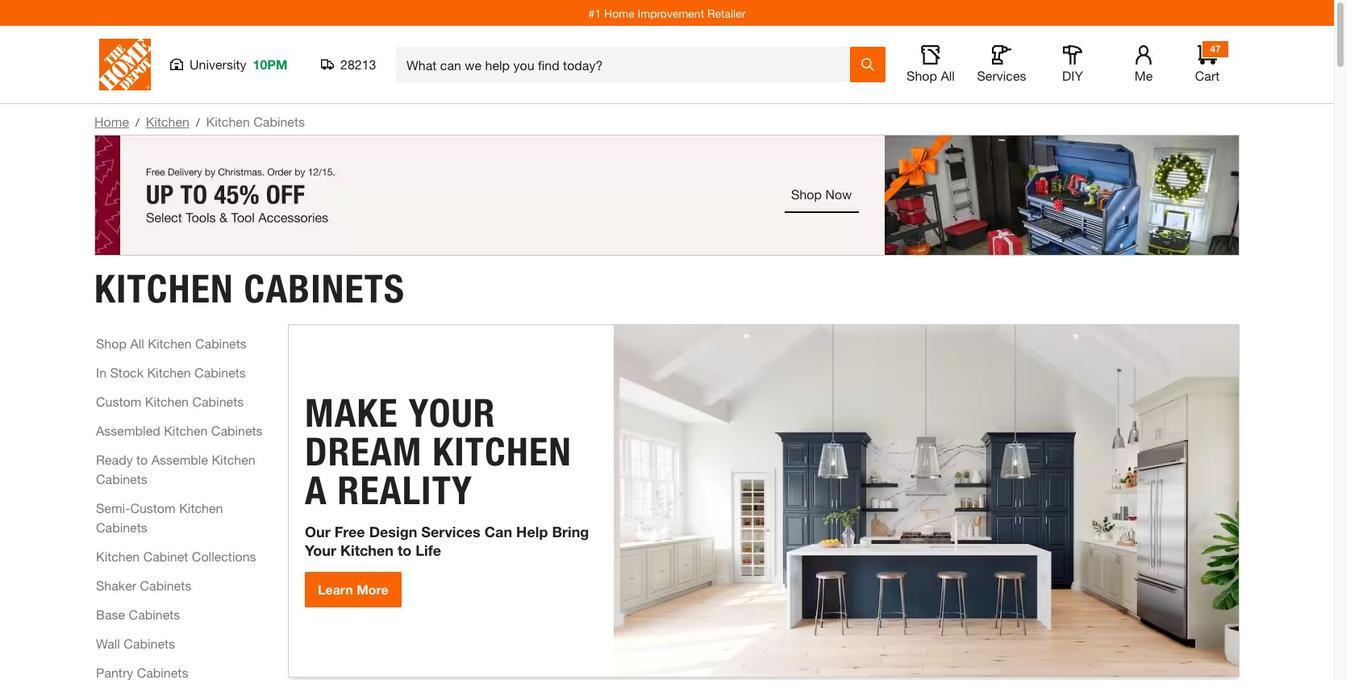 Task type: describe. For each thing, give the bounding box(es) containing it.
in stock kitchen cabinets
[[96, 364, 246, 380]]

cabinets inside in stock kitchen cabinets link
[[195, 364, 246, 380]]

retailer
[[708, 6, 746, 20]]

custom kitchen cabinets
[[96, 393, 244, 409]]

your
[[409, 390, 496, 437]]

kitchen inside "link"
[[145, 393, 189, 409]]

ready to assemble kitchen cabinets link
[[96, 450, 270, 489]]

kitchen up shop all kitchen cabinets
[[94, 265, 234, 312]]

a
[[305, 467, 328, 514]]

kitchen inside our free design services can help bring your kitchen to life
[[341, 541, 394, 559]]

shaker
[[96, 577, 136, 593]]

diy
[[1063, 68, 1084, 83]]

our
[[305, 523, 331, 541]]

more
[[357, 582, 389, 597]]

shop for shop all
[[907, 68, 938, 83]]

make
[[305, 390, 399, 437]]

pantry cabinets link
[[96, 663, 188, 680]]

university 10pm
[[190, 56, 288, 72]]

custom inside semi-custom kitchen cabinets
[[130, 500, 176, 515]]

2 / from the left
[[196, 115, 200, 129]]

28213
[[341, 56, 376, 72]]

cabinets inside base cabinets link
[[129, 606, 180, 622]]

kitchen
[[433, 428, 572, 475]]

semi-custom kitchen cabinets link
[[96, 498, 270, 537]]

custom kitchen cabinets link
[[96, 392, 244, 411]]

improvement
[[638, 6, 705, 20]]

cabinet
[[143, 548, 188, 564]]

semi-
[[96, 500, 130, 515]]

me
[[1135, 68, 1153, 83]]

shop all
[[907, 68, 955, 83]]

shop all button
[[905, 45, 957, 84]]

design
[[369, 523, 417, 541]]

home link
[[94, 114, 129, 129]]

learn
[[318, 582, 353, 597]]

services inside button
[[978, 68, 1027, 83]]

cabinets inside pantry cabinets link
[[137, 665, 188, 680]]

cabinets inside ready to assemble kitchen cabinets
[[96, 471, 147, 486]]

1 horizontal spatial home
[[604, 6, 635, 20]]

base cabinets link
[[96, 605, 180, 624]]

kitchen up the in stock kitchen cabinets
[[148, 335, 192, 351]]

#1 home improvement retailer
[[589, 6, 746, 20]]

the home depot logo image
[[99, 39, 151, 90]]

to inside our free design services can help bring your kitchen to life
[[398, 541, 412, 559]]

kitchen up "shaker"
[[96, 548, 140, 564]]

pantry cabinets
[[96, 665, 188, 680]]

kitchen inside semi-custom kitchen cabinets
[[179, 500, 223, 515]]

image for make your dream kitchen a reality image
[[614, 325, 1239, 677]]

47
[[1211, 43, 1221, 55]]

in
[[96, 364, 107, 380]]

reality
[[338, 467, 473, 514]]

cabinets inside shop all kitchen cabinets link
[[195, 335, 247, 351]]

What can we help you find today? search field
[[407, 48, 850, 82]]

10pm
[[253, 56, 288, 72]]

wall
[[96, 635, 120, 651]]

me button
[[1118, 45, 1170, 84]]

assembled
[[96, 422, 160, 438]]

assembled kitchen cabinets
[[96, 422, 263, 438]]

kitchen cabinets
[[94, 265, 405, 312]]

to inside ready to assemble kitchen cabinets
[[136, 451, 148, 467]]



Task type: vqa. For each thing, say whether or not it's contained in the screenshot.
top Report Review
no



Task type: locate. For each thing, give the bounding box(es) containing it.
semi-custom kitchen cabinets
[[96, 500, 223, 535]]

kitchen right home link
[[146, 114, 190, 129]]

1 horizontal spatial all
[[941, 68, 955, 83]]

/
[[136, 115, 139, 129], [196, 115, 200, 129]]

university
[[190, 56, 247, 72]]

shaker cabinets
[[96, 577, 191, 593]]

0 vertical spatial services
[[978, 68, 1027, 83]]

cabinets inside "shaker cabinets" link
[[140, 577, 191, 593]]

1 vertical spatial shop
[[96, 335, 127, 351]]

kitchen cabinet collections
[[96, 548, 256, 564]]

wall cabinets link
[[96, 634, 175, 653]]

diy button
[[1047, 45, 1099, 84]]

cabinets inside custom kitchen cabinets "link"
[[192, 393, 244, 409]]

base
[[96, 606, 125, 622]]

cabinets inside semi-custom kitchen cabinets
[[96, 519, 147, 535]]

home right '#1'
[[604, 6, 635, 20]]

1 / from the left
[[136, 115, 139, 129]]

assemble
[[152, 451, 208, 467]]

1 horizontal spatial to
[[398, 541, 412, 559]]

0 vertical spatial custom
[[96, 393, 141, 409]]

custom inside custom kitchen cabinets "link"
[[96, 393, 141, 409]]

shaker cabinets link
[[96, 576, 191, 595]]

0 vertical spatial all
[[941, 68, 955, 83]]

kitchen right assemble
[[212, 451, 256, 467]]

free
[[335, 523, 365, 541]]

stock
[[110, 364, 144, 380]]

1 vertical spatial services
[[422, 523, 481, 541]]

services inside our free design services can help bring your kitchen to life
[[422, 523, 481, 541]]

shop for shop all kitchen cabinets
[[96, 335, 127, 351]]

1 horizontal spatial /
[[196, 115, 200, 129]]

learn more link
[[305, 572, 402, 608]]

0 vertical spatial shop
[[907, 68, 938, 83]]

/ right home link
[[136, 115, 139, 129]]

kitchen link
[[146, 114, 190, 129]]

1 vertical spatial to
[[398, 541, 412, 559]]

kitchen down in stock kitchen cabinets link
[[145, 393, 189, 409]]

wall cabinets
[[96, 635, 175, 651]]

to
[[136, 451, 148, 467], [398, 541, 412, 559]]

shop all kitchen cabinets
[[96, 335, 247, 351]]

make your dream kitchen a reality
[[305, 390, 572, 514]]

all for shop all
[[941, 68, 955, 83]]

all for shop all kitchen cabinets
[[130, 335, 144, 351]]

services up life at the bottom left
[[422, 523, 481, 541]]

1 vertical spatial home
[[94, 114, 129, 129]]

cabinets
[[254, 114, 305, 129], [244, 265, 405, 312], [195, 335, 247, 351], [195, 364, 246, 380], [192, 393, 244, 409], [211, 422, 263, 438], [96, 471, 147, 486], [96, 519, 147, 535], [140, 577, 191, 593], [129, 606, 180, 622], [124, 635, 175, 651], [137, 665, 188, 680]]

shop all kitchen cabinets link
[[96, 334, 247, 353]]

0 horizontal spatial services
[[422, 523, 481, 541]]

1 horizontal spatial services
[[978, 68, 1027, 83]]

home left kitchen link
[[94, 114, 129, 129]]

kitchen
[[146, 114, 190, 129], [206, 114, 250, 129], [94, 265, 234, 312], [148, 335, 192, 351], [147, 364, 191, 380], [145, 393, 189, 409], [164, 422, 208, 438], [212, 451, 256, 467], [179, 500, 223, 515], [341, 541, 394, 559], [96, 548, 140, 564]]

custom
[[96, 393, 141, 409], [130, 500, 176, 515]]

bring
[[552, 523, 589, 541]]

0 horizontal spatial home
[[94, 114, 129, 129]]

services
[[978, 68, 1027, 83], [422, 523, 481, 541]]

kitchen down shop all kitchen cabinets link
[[147, 364, 191, 380]]

28213 button
[[321, 56, 377, 73]]

1 vertical spatial all
[[130, 335, 144, 351]]

kitchen down ready to assemble kitchen cabinets link
[[179, 500, 223, 515]]

0 vertical spatial home
[[604, 6, 635, 20]]

learn more
[[318, 582, 389, 597]]

home / kitchen / kitchen cabinets
[[94, 114, 305, 129]]

dream
[[305, 428, 422, 475]]

services button
[[976, 45, 1028, 84]]

0 horizontal spatial shop
[[96, 335, 127, 351]]

/ right kitchen link
[[196, 115, 200, 129]]

1 horizontal spatial shop
[[907, 68, 938, 83]]

all up stock
[[130, 335, 144, 351]]

sponsored banner image
[[94, 135, 1240, 256]]

life
[[416, 541, 441, 559]]

shop left services button
[[907, 68, 938, 83]]

assembled kitchen cabinets link
[[96, 421, 263, 440]]

base cabinets
[[96, 606, 180, 622]]

services left the diy
[[978, 68, 1027, 83]]

collections
[[192, 548, 256, 564]]

0 horizontal spatial all
[[130, 335, 144, 351]]

custom down stock
[[96, 393, 141, 409]]

can
[[485, 523, 512, 541]]

shop inside shop all kitchen cabinets link
[[96, 335, 127, 351]]

custom down ready to assemble kitchen cabinets
[[130, 500, 176, 515]]

shop up "in"
[[96, 335, 127, 351]]

all left services button
[[941, 68, 955, 83]]

all
[[941, 68, 955, 83], [130, 335, 144, 351]]

home
[[604, 6, 635, 20], [94, 114, 129, 129]]

kitchen up assemble
[[164, 422, 208, 438]]

our free design services can help bring your kitchen to life
[[305, 523, 589, 559]]

kitchen inside ready to assemble kitchen cabinets
[[212, 451, 256, 467]]

in stock kitchen cabinets link
[[96, 363, 246, 382]]

shop
[[907, 68, 938, 83], [96, 335, 127, 351]]

shop inside shop all button
[[907, 68, 938, 83]]

all inside shop all button
[[941, 68, 955, 83]]

pantry
[[96, 665, 133, 680]]

kitchen cabinet collections link
[[96, 547, 256, 566]]

cabinets inside assembled kitchen cabinets link
[[211, 422, 263, 438]]

ready to assemble kitchen cabinets
[[96, 451, 256, 486]]

cabinets inside wall cabinets 'link'
[[124, 635, 175, 651]]

to down design
[[398, 541, 412, 559]]

kitchen down free
[[341, 541, 394, 559]]

ready
[[96, 451, 133, 467]]

0 vertical spatial to
[[136, 451, 148, 467]]

help
[[516, 523, 548, 541]]

#1
[[589, 6, 601, 20]]

to right ready
[[136, 451, 148, 467]]

all inside shop all kitchen cabinets link
[[130, 335, 144, 351]]

0 horizontal spatial /
[[136, 115, 139, 129]]

kitchen down university on the top of page
[[206, 114, 250, 129]]

your
[[305, 541, 337, 559]]

cart
[[1196, 68, 1220, 83]]

1 vertical spatial custom
[[130, 500, 176, 515]]

0 horizontal spatial to
[[136, 451, 148, 467]]



